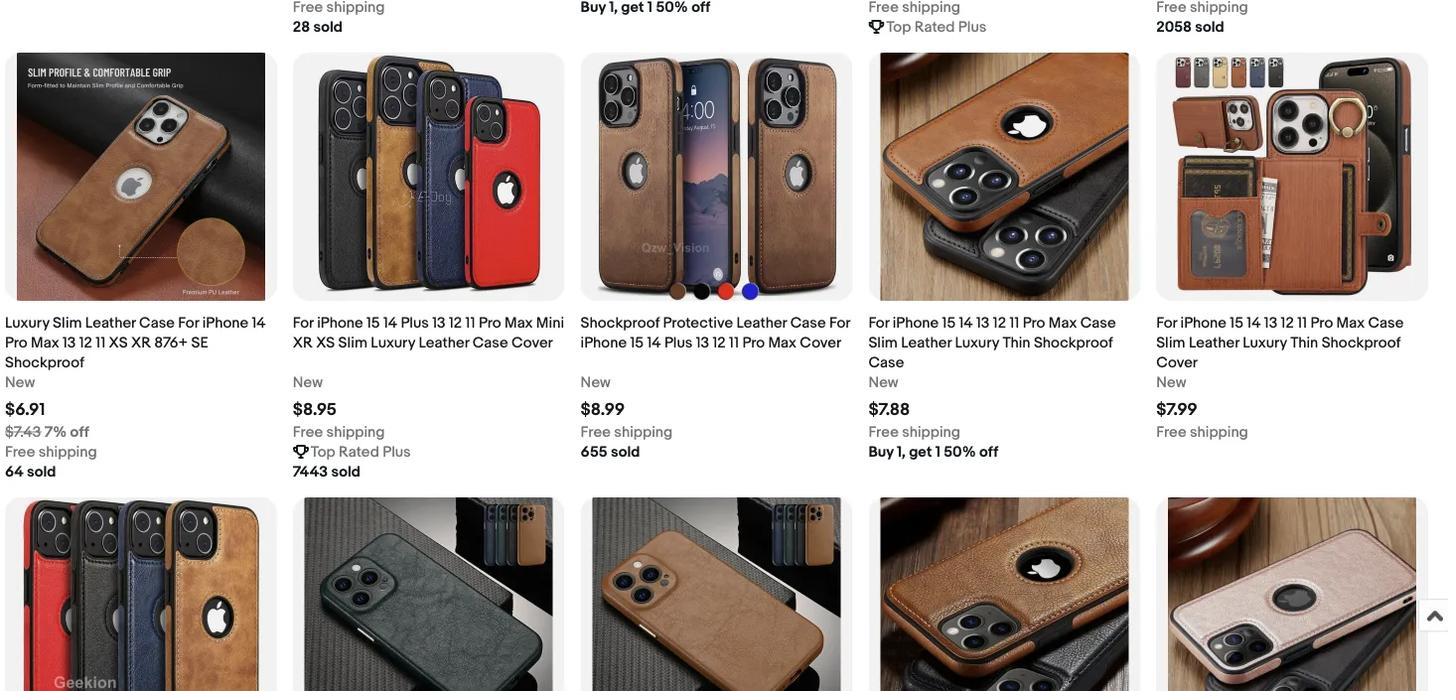 Task type: locate. For each thing, give the bounding box(es) containing it.
iphone up new $8.95 free shipping
[[317, 314, 363, 332]]

new inside for iphone 15 14 13 12 11 pro max case slim leather luxury thin shockproof cover new $7.99 free shipping
[[1156, 374, 1186, 392]]

get
[[909, 443, 932, 461]]

1 new from the left
[[5, 374, 35, 392]]

top rated plus
[[886, 18, 987, 36], [311, 443, 411, 461]]

shipping down $8.95
[[326, 423, 385, 441]]

top for the top top rated plus 'text box'
[[886, 18, 911, 36]]

new up $7.99
[[1156, 374, 1186, 392]]

for inside the 'for iphone 15 14 plus 13 12 11 pro max mini xr xs slim luxury leather case cover'
[[293, 314, 314, 332]]

0 vertical spatial top rated plus
[[886, 18, 987, 36]]

pro
[[479, 314, 501, 332], [1023, 314, 1045, 332], [1311, 314, 1333, 332], [5, 334, 28, 352], [742, 334, 765, 352]]

free up 655
[[581, 423, 611, 441]]

slim inside the 'for iphone 15 14 plus 13 12 11 pro max mini xr xs slim luxury leather case cover'
[[338, 334, 368, 352]]

13 inside for iphone 15 14 13 12 11 pro max case slim leather luxury thin shockproof cover new $7.99 free shipping
[[1264, 314, 1278, 332]]

shipping inside for iphone 15 14 13 12 11 pro max case slim leather luxury thin shockproof case new $7.88 free shipping buy 1, get 1 50% off
[[902, 423, 961, 441]]

3 new text field from the left
[[581, 373, 611, 393]]

7443 sold
[[293, 463, 360, 481]]

new text field for $8.99
[[581, 373, 611, 393]]

for inside for iphone 15 14 13 12 11 pro max case slim leather luxury thin shockproof cover new $7.99 free shipping
[[1156, 314, 1177, 332]]

xs left 876+
[[109, 334, 128, 352]]

sold right 28
[[313, 18, 343, 36]]

thin for $7.99
[[1291, 334, 1318, 352]]

new
[[5, 374, 35, 392], [293, 374, 323, 392], [581, 374, 611, 392], [869, 374, 899, 392], [1156, 374, 1186, 392]]

free shipping text field down the $7.99 text box
[[1156, 422, 1248, 442]]

thin inside for iphone 15 14 13 12 11 pro max case slim leather luxury thin shockproof cover new $7.99 free shipping
[[1291, 334, 1318, 352]]

$6.91
[[5, 400, 45, 421]]

13
[[432, 314, 446, 332], [976, 314, 990, 332], [1264, 314, 1278, 332], [62, 334, 76, 352], [696, 334, 709, 352]]

new up $7.88 text field at the right
[[869, 374, 899, 392]]

thin
[[1003, 334, 1031, 352], [1291, 334, 1318, 352]]

new $8.95 free shipping
[[293, 374, 385, 441]]

sold inside text box
[[313, 18, 343, 36]]

off right 7%
[[70, 423, 89, 441]]

shockproof inside shockproof protective leather case for iphone 15 14 plus 13 12 11 pro max cover
[[581, 314, 660, 332]]

5 new from the left
[[1156, 374, 1186, 392]]

new up the $8.95 text box
[[293, 374, 323, 392]]

plus inside the 'for iphone 15 14 plus 13 12 11 pro max mini xr xs slim luxury leather case cover'
[[401, 314, 429, 332]]

case inside shockproof protective leather case for iphone 15 14 plus 13 12 11 pro max cover
[[790, 314, 826, 332]]

2 new from the left
[[293, 374, 323, 392]]

14 inside shockproof protective leather case for iphone 15 14 plus 13 12 11 pro max cover
[[647, 334, 661, 352]]

xs inside the 'for iphone 15 14 plus 13 12 11 pro max mini xr xs slim luxury leather case cover'
[[316, 334, 335, 352]]

max inside for iphone 15 14 13 12 11 pro max case slim leather luxury thin shockproof case new $7.88 free shipping buy 1, get 1 50% off
[[1049, 314, 1077, 332]]

max inside shockproof protective leather case for iphone 15 14 plus 13 12 11 pro max cover
[[768, 334, 797, 352]]

free up buy
[[869, 423, 899, 441]]

luxury inside the 'for iphone 15 14 plus 13 12 11 pro max mini xr xs slim luxury leather case cover'
[[371, 334, 415, 352]]

4 new text field from the left
[[869, 373, 899, 393]]

2058 sold link
[[1156, 0, 1428, 37]]

free shipping text field down $8.95
[[293, 422, 385, 442]]

0 horizontal spatial xs
[[109, 334, 128, 352]]

for inside "luxury slim leather case for iphone 14 pro max 13 12 11 xs xr 876+ se shockproof new $6.91 $7.43 7% off free shipping 64 sold"
[[178, 314, 199, 332]]

pro for $7.88
[[1023, 314, 1045, 332]]

shipping down 7%
[[39, 443, 97, 461]]

iphone inside for iphone 15 14 13 12 11 pro max case slim leather luxury thin shockproof cover new $7.99 free shipping
[[1181, 314, 1227, 332]]

off right 50%
[[979, 443, 998, 461]]

leather inside for iphone 15 14 13 12 11 pro max case slim leather luxury thin shockproof case new $7.88 free shipping buy 1, get 1 50% off
[[901, 334, 952, 352]]

1 horizontal spatial free shipping text field
[[581, 422, 673, 442]]

$7.88 text field
[[869, 400, 910, 421]]

pro inside the 'for iphone 15 14 plus 13 12 11 pro max mini xr xs slim luxury leather case cover'
[[479, 314, 501, 332]]

case inside the 'for iphone 15 14 plus 13 12 11 pro max mini xr xs slim luxury leather case cover'
[[472, 334, 508, 352]]

free down $7.43
[[5, 443, 35, 461]]

1 horizontal spatial thin
[[1291, 334, 1318, 352]]

15 inside the 'for iphone 15 14 plus 13 12 11 pro max mini xr xs slim luxury leather case cover'
[[367, 314, 380, 332]]

14 inside "luxury slim leather case for iphone 14 pro max 13 12 11 xs xr 876+ se shockproof new $6.91 $7.43 7% off free shipping 64 sold"
[[252, 314, 266, 332]]

free down the $7.99 text box
[[1156, 423, 1187, 441]]

sold right 7443
[[331, 463, 360, 481]]

1 horizontal spatial top rated plus text field
[[886, 17, 987, 37]]

3 for from the left
[[829, 314, 850, 332]]

plus
[[958, 18, 987, 36], [401, 314, 429, 332], [664, 334, 693, 352], [383, 443, 411, 461]]

leather
[[85, 314, 136, 332], [736, 314, 787, 332], [419, 334, 469, 352], [901, 334, 952, 352], [1189, 334, 1240, 352]]

protective
[[663, 314, 733, 332]]

15 inside shockproof protective leather case for iphone 15 14 plus 13 12 11 pro max cover
[[630, 334, 644, 352]]

4 new from the left
[[869, 374, 899, 392]]

for for $7.88
[[869, 314, 889, 332]]

0 horizontal spatial off
[[70, 423, 89, 441]]

shipping down the $7.99 text box
[[1190, 423, 1248, 441]]

for iphone 15 14 plus 13 12 11 pro max mini xr xs slim luxury leather case cover
[[293, 314, 564, 352]]

for
[[178, 314, 199, 332], [293, 314, 314, 332], [829, 314, 850, 332], [869, 314, 889, 332], [1156, 314, 1177, 332]]

sold
[[313, 18, 343, 36], [1195, 18, 1225, 36], [611, 443, 640, 461], [27, 463, 56, 481], [331, 463, 360, 481]]

new text field up the $8.95 text box
[[293, 373, 323, 393]]

None text field
[[293, 0, 385, 17], [581, 0, 711, 17], [293, 0, 385, 17], [581, 0, 711, 17]]

shockproof protective leather case for iphone 15 14 plus 13 12 11 pro max cover
[[581, 314, 850, 352]]

1 horizontal spatial cover
[[800, 334, 842, 352]]

$8.95 text field
[[293, 400, 337, 421]]

1 free shipping text field from the left
[[293, 422, 385, 442]]

2 horizontal spatial free shipping text field
[[869, 422, 961, 442]]

sold for 2058 sold
[[1195, 18, 1225, 36]]

max
[[505, 314, 533, 332], [1049, 314, 1077, 332], [1337, 314, 1365, 332], [31, 334, 59, 352], [768, 334, 797, 352]]

2 new text field from the left
[[293, 373, 323, 393]]

free shipping text field down 7%
[[5, 442, 97, 462]]

new inside the new $8.99 free shipping 655 sold
[[581, 374, 611, 392]]

slim
[[53, 314, 82, 332], [338, 334, 368, 352], [869, 334, 898, 352], [1156, 334, 1186, 352]]

1 horizontal spatial xs
[[316, 334, 335, 352]]

0 vertical spatial top
[[886, 18, 911, 36]]

11 inside "luxury slim leather case for iphone 14 pro max 13 12 11 xs xr 876+ se shockproof new $6.91 $7.43 7% off free shipping 64 sold"
[[96, 334, 106, 352]]

1 vertical spatial top rated plus text field
[[311, 442, 411, 462]]

2 xs from the left
[[316, 334, 335, 352]]

1 xr from the left
[[131, 334, 151, 352]]

shipping inside "luxury slim leather case for iphone 14 pro max 13 12 11 xs xr 876+ se shockproof new $6.91 $7.43 7% off free shipping 64 sold"
[[39, 443, 97, 461]]

off
[[70, 423, 89, 441], [979, 443, 998, 461]]

leather inside shockproof protective leather case for iphone 15 14 plus 13 12 11 pro max cover
[[736, 314, 787, 332]]

shipping inside the new $8.99 free shipping 655 sold
[[614, 423, 673, 441]]

2 xr from the left
[[293, 334, 313, 352]]

$7.43
[[5, 423, 41, 441]]

iphone inside the 'for iphone 15 14 plus 13 12 11 pro max mini xr xs slim luxury leather case cover'
[[317, 314, 363, 332]]

2 free shipping text field from the left
[[1156, 422, 1248, 442]]

new text field up $8.99
[[581, 373, 611, 393]]

64 sold text field
[[5, 462, 56, 482]]

xr left 876+
[[131, 334, 151, 352]]

14
[[252, 314, 266, 332], [383, 314, 397, 332], [959, 314, 973, 332], [1247, 314, 1261, 332], [647, 334, 661, 352]]

1 xs from the left
[[109, 334, 128, 352]]

iphone inside for iphone 15 14 13 12 11 pro max case slim leather luxury thin shockproof case new $7.88 free shipping buy 1, get 1 50% off
[[893, 314, 939, 332]]

for inside for iphone 15 14 13 12 11 pro max case slim leather luxury thin shockproof case new $7.88 free shipping buy 1, get 1 50% off
[[869, 314, 889, 332]]

7%
[[44, 423, 67, 441]]

rated
[[915, 18, 955, 36], [339, 443, 379, 461]]

15
[[367, 314, 380, 332], [942, 314, 956, 332], [1230, 314, 1244, 332], [630, 334, 644, 352]]

iphone up se
[[202, 314, 249, 332]]

11 inside shockproof protective leather case for iphone 15 14 plus 13 12 11 pro max cover
[[729, 334, 739, 352]]

15 inside for iphone 15 14 13 12 11 pro max case slim leather luxury thin shockproof cover new $7.99 free shipping
[[1230, 314, 1244, 332]]

1 horizontal spatial xr
[[293, 334, 313, 352]]

0 vertical spatial rated
[[915, 18, 955, 36]]

2 for from the left
[[293, 314, 314, 332]]

new text field up $7.88 text field at the right
[[869, 373, 899, 393]]

for iphone 15 14 13 12 11 pro max case slim leather luxury thin shockproof case new $7.88 free shipping buy 1, get 1 50% off
[[869, 314, 1116, 461]]

1 horizontal spatial off
[[979, 443, 998, 461]]

free
[[293, 423, 323, 441], [581, 423, 611, 441], [869, 423, 899, 441], [1156, 423, 1187, 441], [5, 443, 35, 461]]

new text field up the $6.91 text box
[[5, 373, 35, 393]]

13 inside shockproof protective leather case for iphone 15 14 plus 13 12 11 pro max cover
[[696, 334, 709, 352]]

1 vertical spatial rated
[[339, 443, 379, 461]]

pro inside for iphone 15 14 13 12 11 pro max case slim leather luxury thin shockproof cover new $7.99 free shipping
[[1311, 314, 1333, 332]]

free shipping text field up get
[[869, 422, 961, 442]]

2058 sold
[[1156, 18, 1225, 36]]

None text field
[[869, 0, 961, 17], [1156, 0, 1248, 17], [869, 0, 961, 17], [1156, 0, 1248, 17]]

sold inside "luxury slim leather case for iphone 14 pro max 13 12 11 xs xr 876+ se shockproof new $6.91 $7.43 7% off free shipping 64 sold"
[[27, 463, 56, 481]]

iphone up $8.99 text box at the left bottom of the page
[[581, 334, 627, 352]]

xs inside "luxury slim leather case for iphone 14 pro max 13 12 11 xs xr 876+ se shockproof new $6.91 $7.43 7% off free shipping 64 sold"
[[109, 334, 128, 352]]

Top Rated Plus text field
[[886, 17, 987, 37], [311, 442, 411, 462]]

15 for $7.88
[[942, 314, 956, 332]]

shipping up 655 sold text box
[[614, 423, 673, 441]]

1 thin from the left
[[1003, 334, 1031, 352]]

11
[[465, 314, 475, 332], [1010, 314, 1020, 332], [1297, 314, 1307, 332], [96, 334, 106, 352], [729, 334, 739, 352]]

shockproof inside for iphone 15 14 13 12 11 pro max case slim leather luxury thin shockproof cover new $7.99 free shipping
[[1322, 334, 1401, 352]]

xs for luxury slim leather case for iphone 14 pro max 13 12 11 xs xr 876+ se shockproof new $6.91 $7.43 7% off free shipping 64 sold
[[109, 334, 128, 352]]

0 horizontal spatial cover
[[511, 334, 553, 352]]

max inside for iphone 15 14 13 12 11 pro max case slim leather luxury thin shockproof cover new $7.99 free shipping
[[1337, 314, 1365, 332]]

3 new from the left
[[581, 374, 611, 392]]

14 inside the 'for iphone 15 14 plus 13 12 11 pro max mini xr xs slim luxury leather case cover'
[[383, 314, 397, 332]]

xr up $8.95
[[293, 334, 313, 352]]

xs for for iphone 15 14 plus 13 12 11 pro max mini xr xs slim luxury leather case cover
[[316, 334, 335, 352]]

1 horizontal spatial top rated plus
[[886, 18, 987, 36]]

Buy 1, get 1 50% off text field
[[869, 442, 998, 462]]

thin inside for iphone 15 14 13 12 11 pro max case slim leather luxury thin shockproof case new $7.88 free shipping buy 1, get 1 50% off
[[1003, 334, 1031, 352]]

iphone up new text field
[[1181, 314, 1227, 332]]

case
[[139, 314, 175, 332], [790, 314, 826, 332], [1080, 314, 1116, 332], [1368, 314, 1404, 332], [472, 334, 508, 352], [869, 354, 904, 372]]

0 horizontal spatial top
[[311, 443, 336, 461]]

free down the $8.95 text box
[[293, 423, 323, 441]]

7443 sold text field
[[293, 462, 360, 482]]

sold right 2058
[[1195, 18, 1225, 36]]

free inside "luxury slim leather case for iphone 14 pro max 13 12 11 xs xr 876+ se shockproof new $6.91 $7.43 7% off free shipping 64 sold"
[[5, 443, 35, 461]]

2058
[[1156, 18, 1192, 36]]

$8.99
[[581, 400, 625, 421]]

xr
[[131, 334, 151, 352], [293, 334, 313, 352]]

shockproof
[[581, 314, 660, 332], [1034, 334, 1113, 352], [1322, 334, 1401, 352], [5, 354, 84, 372]]

Free shipping text field
[[581, 422, 673, 442], [869, 422, 961, 442], [5, 442, 97, 462]]

pro for $7.99
[[1311, 314, 1333, 332]]

mini
[[536, 314, 564, 332]]

Free shipping text field
[[293, 422, 385, 442], [1156, 422, 1248, 442]]

xs up new $8.95 free shipping
[[316, 334, 335, 352]]

for inside shockproof protective leather case for iphone 15 14 plus 13 12 11 pro max cover
[[829, 314, 850, 332]]

1 vertical spatial top rated plus
[[311, 443, 411, 461]]

14 inside for iphone 15 14 13 12 11 pro max case slim leather luxury thin shockproof case new $7.88 free shipping buy 1, get 1 50% off
[[959, 314, 973, 332]]

1 vertical spatial top
[[311, 443, 336, 461]]

14 inside for iphone 15 14 13 12 11 pro max case slim leather luxury thin shockproof cover new $7.99 free shipping
[[1247, 314, 1261, 332]]

sold right 655
[[611, 443, 640, 461]]

pro inside "luxury slim leather case for iphone 14 pro max 13 12 11 xs xr 876+ se shockproof new $6.91 $7.43 7% off free shipping 64 sold"
[[5, 334, 28, 352]]

free shipping text field down $8.99 text box at the left bottom of the page
[[581, 422, 673, 442]]

New text field
[[5, 373, 35, 393], [293, 373, 323, 393], [581, 373, 611, 393], [869, 373, 899, 393]]

max inside "luxury slim leather case for iphone 14 pro max 13 12 11 xs xr 876+ se shockproof new $6.91 $7.43 7% off free shipping 64 sold"
[[31, 334, 59, 352]]

11 inside the 'for iphone 15 14 plus 13 12 11 pro max mini xr xs slim luxury leather case cover'
[[465, 314, 475, 332]]

1 for from the left
[[178, 314, 199, 332]]

1 horizontal spatial top
[[886, 18, 911, 36]]

14 for $7.88
[[959, 314, 973, 332]]

new up $8.99
[[581, 374, 611, 392]]

28 sold text field
[[293, 17, 343, 37]]

free inside new $8.95 free shipping
[[293, 423, 323, 441]]

1 vertical spatial off
[[979, 443, 998, 461]]

sold right 64
[[27, 463, 56, 481]]

pro inside for iphone 15 14 13 12 11 pro max case slim leather luxury thin shockproof case new $7.88 free shipping buy 1, get 1 50% off
[[1023, 314, 1045, 332]]

12
[[449, 314, 462, 332], [993, 314, 1006, 332], [1281, 314, 1294, 332], [79, 334, 92, 352], [713, 334, 726, 352]]

5 for from the left
[[1156, 314, 1177, 332]]

top rated plus link
[[869, 0, 1141, 37]]

new up the $6.91 text box
[[5, 374, 35, 392]]

shipping
[[326, 423, 385, 441], [614, 423, 673, 441], [902, 423, 961, 441], [1190, 423, 1248, 441], [39, 443, 97, 461]]

2 thin from the left
[[1291, 334, 1318, 352]]

1 horizontal spatial free shipping text field
[[1156, 422, 1248, 442]]

top
[[886, 18, 911, 36], [311, 443, 336, 461]]

pro inside shockproof protective leather case for iphone 15 14 plus 13 12 11 pro max cover
[[742, 334, 765, 352]]

sold inside text field
[[1195, 18, 1225, 36]]

4 for from the left
[[869, 314, 889, 332]]

leather inside the 'for iphone 15 14 plus 13 12 11 pro max mini xr xs slim luxury leather case cover'
[[419, 334, 469, 352]]

1 new text field from the left
[[5, 373, 35, 393]]

2 horizontal spatial cover
[[1156, 354, 1198, 372]]

shipping up buy 1, get 1 50% off text field
[[902, 423, 961, 441]]

0 horizontal spatial free shipping text field
[[293, 422, 385, 442]]

28 sold
[[293, 18, 343, 36]]

15 inside for iphone 15 14 13 12 11 pro max case slim leather luxury thin shockproof case new $7.88 free shipping buy 1, get 1 50% off
[[942, 314, 956, 332]]

15 for $7.99
[[1230, 314, 1244, 332]]

iphone up $7.88
[[893, 314, 939, 332]]

sold inside "text field"
[[331, 463, 360, 481]]

luxury inside for iphone 15 14 13 12 11 pro max case slim leather luxury thin shockproof cover new $7.99 free shipping
[[1243, 334, 1287, 352]]

0 vertical spatial off
[[70, 423, 89, 441]]

new text field for $6.91
[[5, 373, 35, 393]]

pro for new
[[5, 334, 28, 352]]

0 horizontal spatial thin
[[1003, 334, 1031, 352]]

1,
[[897, 443, 906, 461]]

luxury
[[5, 314, 49, 332], [371, 334, 415, 352], [955, 334, 999, 352], [1243, 334, 1287, 352]]

cover
[[511, 334, 553, 352], [800, 334, 842, 352], [1156, 354, 1198, 372]]

1 horizontal spatial rated
[[915, 18, 955, 36]]

xs
[[109, 334, 128, 352], [316, 334, 335, 352]]

iphone
[[202, 314, 249, 332], [317, 314, 363, 332], [893, 314, 939, 332], [1181, 314, 1227, 332], [581, 334, 627, 352]]

off inside "luxury slim leather case for iphone 14 pro max 13 12 11 xs xr 876+ se shockproof new $6.91 $7.43 7% off free shipping 64 sold"
[[70, 423, 89, 441]]

28 sold link
[[293, 0, 565, 37]]

0 horizontal spatial xr
[[131, 334, 151, 352]]

for iphone 15 14 13 12 11 pro max case slim leather luxury thin shockproof cover new $7.99 free shipping
[[1156, 314, 1404, 441]]

free shipping text field for $8.95
[[293, 422, 385, 442]]

12 inside shockproof protective leather case for iphone 15 14 plus 13 12 11 pro max cover
[[713, 334, 726, 352]]

0 horizontal spatial top rated plus text field
[[311, 442, 411, 462]]



Task type: describe. For each thing, give the bounding box(es) containing it.
iphone for $7.99
[[1181, 314, 1227, 332]]

new inside for iphone 15 14 13 12 11 pro max case slim leather luxury thin shockproof case new $7.88 free shipping buy 1, get 1 50% off
[[869, 374, 899, 392]]

slim inside for iphone 15 14 13 12 11 pro max case slim leather luxury thin shockproof cover new $7.99 free shipping
[[1156, 334, 1186, 352]]

free shipping text field for $8.99
[[581, 422, 673, 442]]

13 inside the 'for iphone 15 14 plus 13 12 11 pro max mini xr xs slim luxury leather case cover'
[[432, 314, 446, 332]]

luxury inside "luxury slim leather case for iphone 14 pro max 13 12 11 xs xr 876+ se shockproof new $6.91 $7.43 7% off free shipping 64 sold"
[[5, 314, 49, 332]]

sold for 7443 sold
[[331, 463, 360, 481]]

7443
[[293, 463, 328, 481]]

slim inside for iphone 15 14 13 12 11 pro max case slim leather luxury thin shockproof case new $7.88 free shipping buy 1, get 1 50% off
[[869, 334, 898, 352]]

buy
[[869, 443, 894, 461]]

11 inside for iphone 15 14 13 12 11 pro max case slim leather luxury thin shockproof case new $7.88 free shipping buy 1, get 1 50% off
[[1010, 314, 1020, 332]]

case inside "luxury slim leather case for iphone 14 pro max 13 12 11 xs xr 876+ se shockproof new $6.91 $7.43 7% off free shipping 64 sold"
[[139, 314, 175, 332]]

free inside for iphone 15 14 13 12 11 pro max case slim leather luxury thin shockproof case new $7.88 free shipping buy 1, get 1 50% off
[[869, 423, 899, 441]]

13 inside "luxury slim leather case for iphone 14 pro max 13 12 11 xs xr 876+ se shockproof new $6.91 $7.43 7% off free shipping 64 sold"
[[62, 334, 76, 352]]

max for $7.99
[[1337, 314, 1365, 332]]

free inside the new $8.99 free shipping 655 sold
[[581, 423, 611, 441]]

sold inside the new $8.99 free shipping 655 sold
[[611, 443, 640, 461]]

50%
[[944, 443, 976, 461]]

thin for $7.88
[[1003, 334, 1031, 352]]

14 for $7.99
[[1247, 314, 1261, 332]]

0 horizontal spatial top rated plus
[[311, 443, 411, 461]]

leather inside "luxury slim leather case for iphone 14 pro max 13 12 11 xs xr 876+ se shockproof new $6.91 $7.43 7% off free shipping 64 sold"
[[85, 314, 136, 332]]

12 inside the 'for iphone 15 14 plus 13 12 11 pro max mini xr xs slim luxury leather case cover'
[[449, 314, 462, 332]]

cover inside the 'for iphone 15 14 plus 13 12 11 pro max mini xr xs slim luxury leather case cover'
[[511, 334, 553, 352]]

slim inside "luxury slim leather case for iphone 14 pro max 13 12 11 xs xr 876+ se shockproof new $6.91 $7.43 7% off free shipping 64 sold"
[[53, 314, 82, 332]]

iphone inside shockproof protective leather case for iphone 15 14 plus 13 12 11 pro max cover
[[581, 334, 627, 352]]

luxury slim leather case for iphone 14 pro max 13 12 11 xs xr 876+ se shockproof new $6.91 $7.43 7% off free shipping 64 sold
[[5, 314, 266, 481]]

14 for cover
[[383, 314, 397, 332]]

shockproof inside for iphone 15 14 13 12 11 pro max case slim leather luxury thin shockproof case new $7.88 free shipping buy 1, get 1 50% off
[[1034, 334, 1113, 352]]

shipping inside new $8.95 free shipping
[[326, 423, 385, 441]]

New text field
[[1156, 373, 1186, 393]]

655 sold text field
[[581, 442, 640, 462]]

$8.95
[[293, 400, 337, 421]]

leather inside for iphone 15 14 13 12 11 pro max case slim leather luxury thin shockproof cover new $7.99 free shipping
[[1189, 334, 1240, 352]]

free shipping text field for $7.88
[[869, 422, 961, 442]]

iphone inside "luxury slim leather case for iphone 14 pro max 13 12 11 xs xr 876+ se shockproof new $6.91 $7.43 7% off free shipping 64 sold"
[[202, 314, 249, 332]]

876+
[[154, 334, 188, 352]]

off inside for iphone 15 14 13 12 11 pro max case slim leather luxury thin shockproof case new $7.88 free shipping buy 1, get 1 50% off
[[979, 443, 998, 461]]

1
[[935, 443, 941, 461]]

15 for cover
[[367, 314, 380, 332]]

previous price $7.43 7% off text field
[[5, 422, 89, 442]]

for for $7.99
[[1156, 314, 1177, 332]]

plus inside shockproof protective leather case for iphone 15 14 plus 13 12 11 pro max cover
[[664, 334, 693, 352]]

$8.99 text field
[[581, 400, 625, 421]]

se
[[191, 334, 208, 352]]

luxury inside for iphone 15 14 13 12 11 pro max case slim leather luxury thin shockproof case new $7.88 free shipping buy 1, get 1 50% off
[[955, 334, 999, 352]]

xr inside the 'for iphone 15 14 plus 13 12 11 pro max mini xr xs slim luxury leather case cover'
[[293, 334, 313, 352]]

new inside new $8.95 free shipping
[[293, 374, 323, 392]]

12 inside for iphone 15 14 13 12 11 pro max case slim leather luxury thin shockproof cover new $7.99 free shipping
[[1281, 314, 1294, 332]]

13 inside for iphone 15 14 13 12 11 pro max case slim leather luxury thin shockproof case new $7.88 free shipping buy 1, get 1 50% off
[[976, 314, 990, 332]]

655
[[581, 443, 608, 461]]

0 vertical spatial top rated plus text field
[[886, 17, 987, 37]]

xr inside "luxury slim leather case for iphone 14 pro max 13 12 11 xs xr 876+ se shockproof new $6.91 $7.43 7% off free shipping 64 sold"
[[131, 334, 151, 352]]

$6.91 text field
[[5, 400, 45, 421]]

max for $7.88
[[1049, 314, 1077, 332]]

for for cover
[[293, 314, 314, 332]]

iphone for cover
[[317, 314, 363, 332]]

28
[[293, 18, 310, 36]]

new text field for $7.88
[[869, 373, 899, 393]]

11 inside for iphone 15 14 13 12 11 pro max case slim leather luxury thin shockproof cover new $7.99 free shipping
[[1297, 314, 1307, 332]]

12 inside for iphone 15 14 13 12 11 pro max case slim leather luxury thin shockproof case new $7.88 free shipping buy 1, get 1 50% off
[[993, 314, 1006, 332]]

0 horizontal spatial free shipping text field
[[5, 442, 97, 462]]

max for new
[[31, 334, 59, 352]]

new inside "luxury slim leather case for iphone 14 pro max 13 12 11 xs xr 876+ se shockproof new $6.91 $7.43 7% off free shipping 64 sold"
[[5, 374, 35, 392]]

free shipping text field for $7.99
[[1156, 422, 1248, 442]]

case inside for iphone 15 14 13 12 11 pro max case slim leather luxury thin shockproof cover new $7.99 free shipping
[[1368, 314, 1404, 332]]

shockproof inside "luxury slim leather case for iphone 14 pro max 13 12 11 xs xr 876+ se shockproof new $6.91 $7.43 7% off free shipping 64 sold"
[[5, 354, 84, 372]]

top for top rated plus 'text box' to the left
[[311, 443, 336, 461]]

cover inside shockproof protective leather case for iphone 15 14 plus 13 12 11 pro max cover
[[800, 334, 842, 352]]

new text field for $8.95
[[293, 373, 323, 393]]

$7.99 text field
[[1156, 400, 1198, 421]]

2058 sold text field
[[1156, 17, 1225, 37]]

shipping inside for iphone 15 14 13 12 11 pro max case slim leather luxury thin shockproof cover new $7.99 free shipping
[[1190, 423, 1248, 441]]

free inside for iphone 15 14 13 12 11 pro max case slim leather luxury thin shockproof cover new $7.99 free shipping
[[1156, 423, 1187, 441]]

64
[[5, 463, 24, 481]]

new $8.99 free shipping 655 sold
[[581, 374, 673, 461]]

top rated plus inside top rated plus link
[[886, 18, 987, 36]]

sold for 28 sold
[[313, 18, 343, 36]]

0 horizontal spatial rated
[[339, 443, 379, 461]]

12 inside "luxury slim leather case for iphone 14 pro max 13 12 11 xs xr 876+ se shockproof new $6.91 $7.43 7% off free shipping 64 sold"
[[79, 334, 92, 352]]

$7.99
[[1156, 400, 1198, 421]]

max inside the 'for iphone 15 14 plus 13 12 11 pro max mini xr xs slim luxury leather case cover'
[[505, 314, 533, 332]]

iphone for $7.88
[[893, 314, 939, 332]]

$7.88
[[869, 400, 910, 421]]

cover inside for iphone 15 14 13 12 11 pro max case slim leather luxury thin shockproof cover new $7.99 free shipping
[[1156, 354, 1198, 372]]



Task type: vqa. For each thing, say whether or not it's contained in the screenshot.
NEW within the FOR IPHONE 15 14 13 12 11 PRO MAX CASE SLIM LEATHER LUXURY THIN SHOCKPROOF CASE NEW $7.88 FREE SHIPPING BUY 1, GET 1 50% OFF
yes



